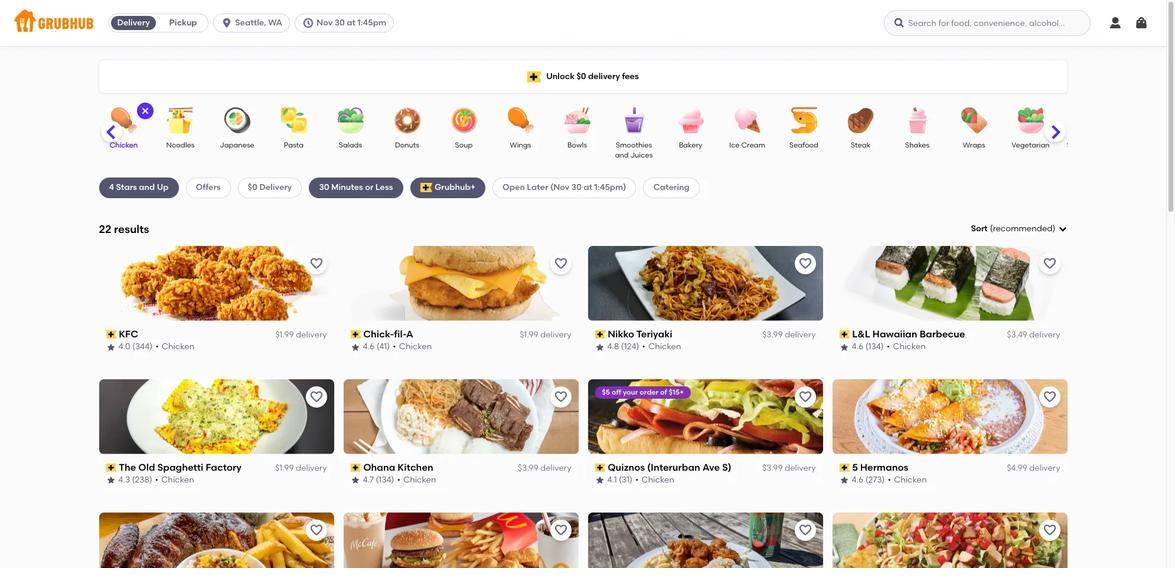 Task type: vqa. For each thing, say whether or not it's contained in the screenshot.
4.8 (124) on the right
yes



Task type: describe. For each thing, give the bounding box(es) containing it.
grubhub plus flag logo image for grubhub+
[[420, 183, 432, 193]]

save this restaurant image for mcdonald's logo at the bottom of page
[[554, 524, 568, 538]]

save this restaurant button for aloha grill logo
[[795, 520, 816, 541]]

chicken for chick-fil-a
[[399, 342, 432, 352]]

svg image inside main navigation navigation
[[1109, 16, 1123, 30]]

• for kfc
[[155, 342, 159, 352]]

salads image
[[330, 107, 371, 133]]

4.6 (134)
[[852, 342, 884, 352]]

• chicken for kfc
[[155, 342, 194, 352]]

aloha grill logo image
[[588, 513, 823, 569]]

save this restaurant button for kfc logo
[[306, 253, 327, 274]]

none field containing sort
[[971, 223, 1067, 235]]

kfc logo image
[[99, 246, 334, 321]]

4
[[109, 183, 114, 193]]

(41)
[[377, 342, 390, 352]]

bbq pete's logo image
[[99, 513, 334, 569]]

$3.49 delivery
[[1007, 330, 1060, 340]]

main navigation navigation
[[0, 0, 1166, 46]]

nikko teriyaki
[[608, 329, 672, 340]]

smoothies
[[616, 141, 652, 149]]

offers
[[196, 183, 221, 193]]

wings image
[[500, 107, 541, 133]]

subscription pass image for nikko teriyaki
[[595, 331, 605, 339]]

star icon image for quiznos (interurban ave s)
[[595, 476, 604, 486]]

chicken for kfc
[[162, 342, 194, 352]]

cream
[[741, 141, 765, 149]]

l&l
[[852, 329, 870, 340]]

save this restaurant image for kfc logo
[[309, 257, 323, 271]]

$1.99 for kfc
[[275, 330, 294, 340]]

nikko
[[608, 329, 634, 340]]

2 horizontal spatial 30
[[572, 183, 582, 193]]

save this restaurant image for chick-fil-a
[[554, 257, 568, 271]]

order
[[640, 388, 659, 397]]

s)
[[722, 462, 732, 473]]

svg image inside seattle, wa button
[[221, 17, 233, 29]]

$1.99 delivery for chick-fil-a
[[520, 330, 571, 340]]

• chicken for ohana kitchen
[[397, 476, 436, 486]]

or
[[365, 183, 374, 193]]

smoothies and juices image
[[613, 107, 655, 133]]

4.1
[[607, 476, 617, 486]]

star icon image for chick-fil-a
[[351, 343, 360, 352]]

ave
[[703, 462, 720, 473]]

$3.49
[[1007, 330, 1027, 340]]

results
[[114, 222, 149, 236]]

save this restaurant image for nikko teriyaki
[[798, 257, 812, 271]]

4.8 (124)
[[607, 342, 639, 352]]

ice cream image
[[727, 107, 768, 133]]

steak image
[[840, 107, 881, 133]]

• chicken for 5 hermanos
[[888, 476, 927, 486]]

(134) for l&l
[[866, 342, 884, 352]]

sort ( recommended )
[[971, 224, 1056, 234]]

subscription pass image for ohana kitchen
[[351, 464, 361, 472]]

bakery
[[679, 141, 702, 149]]

$3.99 for quiznos (interurban ave s)
[[763, 464, 783, 474]]

sort
[[971, 224, 988, 234]]

1:45pm
[[357, 18, 386, 28]]

nov 30 at 1:45pm
[[317, 18, 386, 28]]

4.3 (238)
[[118, 476, 152, 486]]

4.0
[[118, 342, 130, 352]]

5
[[852, 462, 858, 473]]

• chicken for quiznos (interurban ave s)
[[635, 476, 674, 486]]

vegetarian image
[[1010, 107, 1052, 133]]

subscription pass image for chick-fil-a
[[351, 331, 361, 339]]

hermanos
[[860, 462, 909, 473]]

chicken for nikko teriyaki
[[648, 342, 681, 352]]

recommended
[[993, 224, 1053, 234]]

save this restaurant button for the l&l hawaiian barbecue logo
[[1039, 253, 1060, 274]]

• for ohana kitchen
[[397, 476, 400, 486]]

delivery for ohana kitchen
[[540, 464, 571, 474]]

chicken for the old spaghetti factory
[[161, 476, 194, 486]]

shakes image
[[897, 107, 938, 133]]

noodles image
[[160, 107, 201, 133]]

1 horizontal spatial at
[[584, 183, 592, 193]]

subscription pass image for 5 hermanos
[[840, 464, 850, 472]]

$1.99 for the old spaghetti factory
[[275, 464, 294, 474]]

$15+
[[669, 388, 684, 397]]

the
[[119, 462, 136, 473]]

seafood
[[790, 141, 819, 149]]

hawaiian
[[873, 329, 917, 340]]

your
[[623, 388, 638, 397]]

l&l hawaiian barbecue
[[852, 329, 965, 340]]

minutes
[[331, 183, 363, 193]]

• chicken for chick-fil-a
[[393, 342, 432, 352]]

$3.99 for nikko teriyaki
[[763, 330, 783, 340]]

(
[[990, 224, 993, 234]]

japanese image
[[216, 107, 258, 133]]

Search for food, convenience, alcohol... search field
[[884, 10, 1091, 36]]

save this restaurant button for nikko teriyaki logo
[[795, 253, 816, 274]]

• for nikko teriyaki
[[642, 342, 645, 352]]

(nov
[[550, 183, 570, 193]]

1 vertical spatial and
[[139, 183, 155, 193]]

svg image inside nov 30 at 1:45pm button
[[302, 17, 314, 29]]

catering
[[653, 183, 690, 193]]

pasta image
[[273, 107, 314, 133]]

30 minutes or less
[[319, 183, 393, 193]]

juices
[[631, 151, 653, 160]]

and inside smoothies and juices
[[615, 151, 629, 160]]

quiznos (interurban ave s) logo image
[[588, 380, 823, 455]]

svg image inside field
[[1058, 225, 1067, 234]]

$4.99
[[1007, 464, 1027, 474]]

pickup button
[[158, 14, 208, 32]]

• chicken for l&l hawaiian barbecue
[[887, 342, 926, 352]]

spaghetti
[[157, 462, 203, 473]]

(273)
[[866, 476, 885, 486]]

wraps image
[[953, 107, 995, 133]]

• for l&l hawaiian barbecue
[[887, 342, 890, 352]]

22 results
[[99, 222, 149, 236]]

(344)
[[132, 342, 152, 352]]

the old spaghetti factory logo image
[[99, 380, 334, 455]]

save this restaurant button for chick-fil-a logo
[[550, 253, 571, 274]]

4.6 for chick-
[[363, 342, 375, 352]]

4.8
[[607, 342, 619, 352]]

soup image
[[443, 107, 485, 133]]

$1.99 delivery for the old spaghetti factory
[[275, 464, 327, 474]]

the old spaghetti factory
[[119, 462, 242, 473]]

4.0 (344)
[[118, 342, 152, 352]]

subscription pass image for kfc
[[106, 331, 116, 339]]

$5 off your order of $15+
[[602, 388, 684, 397]]

save this restaurant image for the l&l hawaiian barbecue logo
[[1043, 257, 1057, 271]]

chicken image
[[103, 107, 144, 133]]

4.1 (31)
[[607, 476, 632, 486]]

quiznos (interurban ave s)
[[608, 462, 732, 473]]

mcdonald's logo image
[[343, 513, 578, 569]]

4.6 (273)
[[852, 476, 885, 486]]

save this restaurant button for applebee's logo
[[1039, 520, 1060, 541]]

5 hermanos
[[852, 462, 909, 473]]

ohana kitchen
[[363, 462, 433, 473]]

chicken for quiznos (interurban ave s)
[[642, 476, 674, 486]]

chicken for 5 hermanos
[[894, 476, 927, 486]]

delivery for nikko teriyaki
[[785, 330, 816, 340]]

4.6 for 5
[[852, 476, 864, 486]]



Task type: locate. For each thing, give the bounding box(es) containing it.
star icon image left 4.6 (134)
[[840, 343, 849, 352]]

save this restaurant button for ohana kitchen logo in the left bottom of the page
[[550, 387, 571, 408]]

4.6 down '5'
[[852, 476, 864, 486]]

svg image
[[1135, 16, 1149, 30], [221, 17, 233, 29], [302, 17, 314, 29], [894, 17, 905, 29], [140, 106, 150, 116]]

at inside button
[[347, 18, 356, 28]]

star icon image for nikko teriyaki
[[595, 343, 604, 352]]

1 vertical spatial (134)
[[376, 476, 394, 486]]

subscription pass image left kfc
[[106, 331, 116, 339]]

(interurban
[[647, 462, 700, 473]]

ice cream
[[729, 141, 765, 149]]

subscription pass image left l&l
[[840, 331, 850, 339]]

$3.99 delivery for nikko teriyaki
[[763, 330, 816, 340]]

save this restaurant image for bbq pete's logo
[[309, 524, 323, 538]]

$1.99 delivery
[[275, 330, 327, 340], [520, 330, 571, 340], [275, 464, 327, 474]]

fil-
[[394, 329, 406, 340]]

0 vertical spatial grubhub plus flag logo image
[[527, 71, 542, 82]]

(31)
[[619, 476, 632, 486]]

grubhub+
[[435, 183, 475, 193]]

$1.99
[[275, 330, 294, 340], [520, 330, 538, 340], [275, 464, 294, 474]]

donuts image
[[387, 107, 428, 133]]

• down hawaiian
[[887, 342, 890, 352]]

grubhub plus flag logo image
[[527, 71, 542, 82], [420, 183, 432, 193]]

star icon image for ohana kitchen
[[351, 476, 360, 486]]

• down hermanos
[[888, 476, 891, 486]]

unlock
[[546, 71, 575, 81]]

star icon image left 4.6 (41) at the left bottom of page
[[351, 343, 360, 352]]

0 horizontal spatial $0
[[248, 183, 257, 193]]

4.6
[[363, 342, 375, 352], [852, 342, 864, 352], [852, 476, 864, 486]]

subscription pass image for l&l hawaiian barbecue
[[840, 331, 850, 339]]

subscription pass image left '5'
[[840, 464, 850, 472]]

unlock $0 delivery fees
[[546, 71, 639, 81]]

star icon image left 4.1
[[595, 476, 604, 486]]

delivery for l&l hawaiian barbecue
[[1029, 330, 1060, 340]]

nikko teriyaki logo image
[[588, 246, 823, 321]]

• for chick-fil-a
[[393, 342, 396, 352]]

$4.99 delivery
[[1007, 464, 1060, 474]]

4.3
[[118, 476, 130, 486]]

star icon image for l&l hawaiian barbecue
[[840, 343, 849, 352]]

pickup
[[169, 18, 197, 28]]

1 vertical spatial delivery
[[259, 183, 292, 193]]

chicken right (344)
[[162, 342, 194, 352]]

ice
[[729, 141, 740, 149]]

4.6 for l&l
[[852, 342, 864, 352]]

chick-
[[363, 329, 394, 340]]

seattle, wa button
[[213, 14, 295, 32]]

1 horizontal spatial and
[[615, 151, 629, 160]]

0 vertical spatial $0
[[577, 71, 586, 81]]

save this restaurant image
[[309, 257, 323, 271], [1043, 257, 1057, 271], [554, 390, 568, 404], [798, 390, 812, 404], [1043, 390, 1057, 404], [309, 524, 323, 538], [554, 524, 568, 538]]

vegetarian
[[1012, 141, 1050, 149]]

up
[[157, 183, 169, 193]]

delivery left 'pickup' at the left of page
[[117, 18, 150, 28]]

• right "(41)" at the left of the page
[[393, 342, 396, 352]]

star icon image left 4.3
[[106, 476, 115, 486]]

open
[[503, 183, 525, 193]]

chicken down chicken image
[[110, 141, 138, 149]]

1 vertical spatial at
[[584, 183, 592, 193]]

0 horizontal spatial grubhub plus flag logo image
[[420, 183, 432, 193]]

0 vertical spatial at
[[347, 18, 356, 28]]

star icon image for kfc
[[106, 343, 115, 352]]

(238)
[[132, 476, 152, 486]]

(134) down ohana
[[376, 476, 394, 486]]

subscription pass image
[[106, 331, 116, 339], [840, 331, 850, 339], [595, 464, 605, 472]]

save this restaurant button
[[306, 253, 327, 274], [550, 253, 571, 274], [795, 253, 816, 274], [1039, 253, 1060, 274], [306, 387, 327, 408], [550, 387, 571, 408], [795, 387, 816, 408], [1039, 387, 1060, 408], [306, 520, 327, 541], [550, 520, 571, 541], [795, 520, 816, 541], [1039, 520, 1060, 541]]

bakery image
[[670, 107, 711, 133]]

4.7
[[363, 476, 374, 486]]

save this restaurant button for 5 hermanos logo
[[1039, 387, 1060, 408]]

stars
[[116, 183, 137, 193]]

30 right the (nov
[[572, 183, 582, 193]]

0 horizontal spatial at
[[347, 18, 356, 28]]

chicken down kitchen
[[403, 476, 436, 486]]

• chicken down l&l hawaiian barbecue
[[887, 342, 926, 352]]

4.6 left "(41)" at the left of the page
[[363, 342, 375, 352]]

0 horizontal spatial (134)
[[376, 476, 394, 486]]

delivery for 5 hermanos
[[1029, 464, 1060, 474]]

save this restaurant image for 5 hermanos logo
[[1043, 390, 1057, 404]]

factory
[[206, 462, 242, 473]]

0 horizontal spatial svg image
[[1058, 225, 1067, 234]]

save this restaurant button for mcdonald's logo at the bottom of page
[[550, 520, 571, 541]]

30 inside button
[[335, 18, 345, 28]]

save this restaurant image
[[554, 257, 568, 271], [798, 257, 812, 271], [309, 390, 323, 404], [798, 524, 812, 538], [1043, 524, 1057, 538]]

seafood image
[[783, 107, 825, 133]]

0 vertical spatial delivery
[[117, 18, 150, 28]]

$0
[[577, 71, 586, 81], [248, 183, 257, 193]]

5 hermanos logo image
[[832, 380, 1067, 455]]

$5
[[602, 388, 610, 397]]

1 horizontal spatial subscription pass image
[[595, 464, 605, 472]]

)
[[1053, 224, 1056, 234]]

30 left minutes
[[319, 183, 329, 193]]

grubhub plus flag logo image for unlock $0 delivery fees
[[527, 71, 542, 82]]

(134)
[[866, 342, 884, 352], [376, 476, 394, 486]]

bowls image
[[557, 107, 598, 133]]

subscription pass image for the old spaghetti factory
[[106, 464, 116, 472]]

save this restaurant image for the old spaghetti factory
[[309, 390, 323, 404]]

at left "1:45pm)"
[[584, 183, 592, 193]]

later
[[527, 183, 548, 193]]

4.6 (41)
[[363, 342, 390, 352]]

subscription pass image left ohana
[[351, 464, 361, 472]]

svg image
[[1109, 16, 1123, 30], [1058, 225, 1067, 234]]

quiznos
[[608, 462, 645, 473]]

$0 right unlock
[[577, 71, 586, 81]]

4.6 down l&l
[[852, 342, 864, 352]]

• right (344)
[[155, 342, 159, 352]]

1 horizontal spatial (134)
[[866, 342, 884, 352]]

subscription pass image left "nikko"
[[595, 331, 605, 339]]

save this restaurant button for bbq pete's logo
[[306, 520, 327, 541]]

kitchen
[[398, 462, 433, 473]]

0 horizontal spatial and
[[139, 183, 155, 193]]

star icon image left 4.8
[[595, 343, 604, 352]]

open later (nov 30 at 1:45pm)
[[503, 183, 626, 193]]

a
[[406, 329, 413, 340]]

1 horizontal spatial delivery
[[259, 183, 292, 193]]

at left '1:45pm'
[[347, 18, 356, 28]]

star icon image for 5 hermanos
[[840, 476, 849, 486]]

• chicken for the old spaghetti factory
[[155, 476, 194, 486]]

0 vertical spatial svg image
[[1109, 16, 1123, 30]]

nov 30 at 1:45pm button
[[295, 14, 399, 32]]

$3.99 delivery for ohana kitchen
[[518, 464, 571, 474]]

star icon image for the old spaghetti factory
[[106, 476, 115, 486]]

• chicken down teriyaki
[[642, 342, 681, 352]]

• chicken down the old spaghetti factory
[[155, 476, 194, 486]]

off
[[612, 388, 621, 397]]

and left up at the top of page
[[139, 183, 155, 193]]

star icon image left 4.6 (273)
[[840, 476, 849, 486]]

• chicken right (344)
[[155, 342, 194, 352]]

shakes
[[905, 141, 930, 149]]

sandwiches
[[1067, 141, 1108, 149]]

1 vertical spatial grubhub plus flag logo image
[[420, 183, 432, 193]]

$1.99 delivery for kfc
[[275, 330, 327, 340]]

1 horizontal spatial grubhub plus flag logo image
[[527, 71, 542, 82]]

grubhub plus flag logo image left unlock
[[527, 71, 542, 82]]

and down smoothies
[[615, 151, 629, 160]]

nov
[[317, 18, 333, 28]]

soup
[[455, 141, 473, 149]]

chicken down the old spaghetti factory
[[161, 476, 194, 486]]

(134) down l&l
[[866, 342, 884, 352]]

noodles
[[166, 141, 195, 149]]

subscription pass image left quiznos on the right bottom
[[595, 464, 605, 472]]

chicken down l&l hawaiian barbecue
[[893, 342, 926, 352]]

• chicken down hermanos
[[888, 476, 927, 486]]

• for quiznos (interurban ave s)
[[635, 476, 639, 486]]

0 horizontal spatial 30
[[319, 183, 329, 193]]

subscription pass image
[[351, 331, 361, 339], [595, 331, 605, 339], [106, 464, 116, 472], [351, 464, 361, 472], [840, 464, 850, 472]]

chicken down teriyaki
[[648, 342, 681, 352]]

chicken for ohana kitchen
[[403, 476, 436, 486]]

• chicken down kitchen
[[397, 476, 436, 486]]

pasta
[[284, 141, 304, 149]]

applebee's logo image
[[832, 513, 1067, 569]]

• for 5 hermanos
[[888, 476, 891, 486]]

delivery for chick-fil-a
[[540, 330, 571, 340]]

star icon image left 4.7
[[351, 476, 360, 486]]

delivery for the old spaghetti factory
[[296, 464, 327, 474]]

$3.99 for ohana kitchen
[[518, 464, 538, 474]]

2 horizontal spatial subscription pass image
[[840, 331, 850, 339]]

grubhub plus flag logo image left grubhub+
[[420, 183, 432, 193]]

30 right nov
[[335, 18, 345, 28]]

seattle,
[[235, 18, 266, 28]]

chicken down hermanos
[[894, 476, 927, 486]]

chicken for l&l hawaiian barbecue
[[893, 342, 926, 352]]

• right (31)
[[635, 476, 639, 486]]

1 horizontal spatial 30
[[335, 18, 345, 28]]

• chicken down quiznos (interurban ave s)
[[635, 476, 674, 486]]

chicken down quiznos (interurban ave s)
[[642, 476, 674, 486]]

wings
[[510, 141, 531, 149]]

save this restaurant button for the old spaghetti factory logo
[[306, 387, 327, 408]]

l&l hawaiian barbecue logo image
[[832, 246, 1067, 321]]

1 horizontal spatial svg image
[[1109, 16, 1123, 30]]

chicken down a
[[399, 342, 432, 352]]

22
[[99, 222, 111, 236]]

delivery down the pasta
[[259, 183, 292, 193]]

ohana
[[363, 462, 395, 473]]

• for the old spaghetti factory
[[155, 476, 158, 486]]

1 horizontal spatial $0
[[577, 71, 586, 81]]

subscription pass image for quiznos (interurban ave s)
[[595, 464, 605, 472]]

$0 delivery
[[248, 183, 292, 193]]

bowls
[[567, 141, 587, 149]]

1 vertical spatial $0
[[248, 183, 257, 193]]

• chicken down a
[[393, 342, 432, 352]]

1 vertical spatial svg image
[[1058, 225, 1067, 234]]

delivery button
[[109, 14, 158, 32]]

(124)
[[621, 342, 639, 352]]

0 vertical spatial (134)
[[866, 342, 884, 352]]

delivery for quiznos (interurban ave s)
[[785, 464, 816, 474]]

chick-fil-a
[[363, 329, 413, 340]]

delivery inside button
[[117, 18, 150, 28]]

$3.99 delivery
[[763, 330, 816, 340], [518, 464, 571, 474], [763, 464, 816, 474]]

kfc
[[119, 329, 138, 340]]

japanese
[[220, 141, 254, 149]]

None field
[[971, 223, 1067, 235]]

• chicken for nikko teriyaki
[[642, 342, 681, 352]]

$1.99 for chick-fil-a
[[520, 330, 538, 340]]

chick-fil-a logo image
[[343, 246, 578, 321]]

delivery for kfc
[[296, 330, 327, 340]]

of
[[660, 388, 667, 397]]

4.7 (134)
[[363, 476, 394, 486]]

subscription pass image left chick- on the bottom of page
[[351, 331, 361, 339]]

• down nikko teriyaki
[[642, 342, 645, 352]]

ohana kitchen logo image
[[343, 380, 578, 455]]

subscription pass image left the
[[106, 464, 116, 472]]

teriyaki
[[636, 329, 672, 340]]

• right (238)
[[155, 476, 158, 486]]

chicken
[[110, 141, 138, 149], [162, 342, 194, 352], [399, 342, 432, 352], [648, 342, 681, 352], [893, 342, 926, 352], [161, 476, 194, 486], [403, 476, 436, 486], [642, 476, 674, 486], [894, 476, 927, 486]]

(134) for ohana
[[376, 476, 394, 486]]

0 vertical spatial and
[[615, 151, 629, 160]]

0 horizontal spatial subscription pass image
[[106, 331, 116, 339]]

star icon image left 4.0 on the bottom of the page
[[106, 343, 115, 352]]

seattle, wa
[[235, 18, 282, 28]]

less
[[375, 183, 393, 193]]

save this restaurant image for ohana kitchen logo in the left bottom of the page
[[554, 390, 568, 404]]

$0 right offers
[[248, 183, 257, 193]]

• down ohana kitchen
[[397, 476, 400, 486]]

star icon image
[[106, 343, 115, 352], [351, 343, 360, 352], [595, 343, 604, 352], [840, 343, 849, 352], [106, 476, 115, 486], [351, 476, 360, 486], [595, 476, 604, 486], [840, 476, 849, 486]]

wa
[[268, 18, 282, 28]]

salads
[[339, 141, 362, 149]]

4 stars and up
[[109, 183, 169, 193]]

old
[[138, 462, 155, 473]]

0 horizontal spatial delivery
[[117, 18, 150, 28]]

$3.99 delivery for quiznos (interurban ave s)
[[763, 464, 816, 474]]



